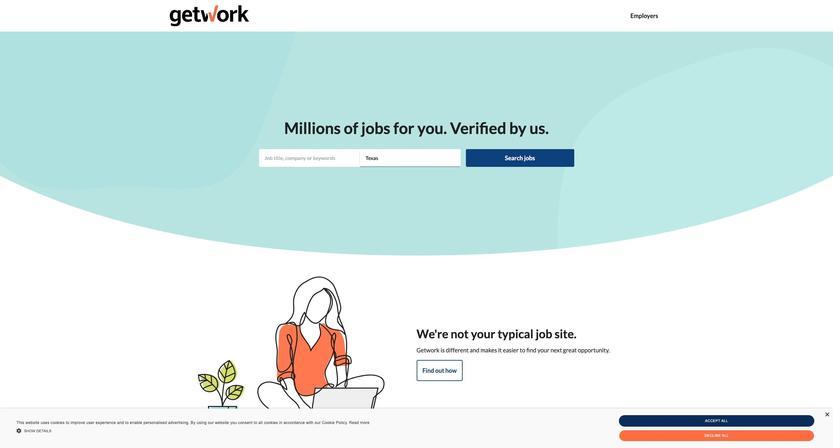 Task type: describe. For each thing, give the bounding box(es) containing it.
getwork logo image
[[170, 5, 249, 26]]

Job title, company or keywords text field
[[259, 149, 360, 167]]



Task type: locate. For each thing, give the bounding box(es) containing it.
alert
[[0, 409, 834, 448]]

line drawing of a woman sitting in front of a computer with a plant to her right image
[[170, 277, 417, 437]]

City, state or zip text field
[[360, 149, 461, 167]]



Task type: vqa. For each thing, say whether or not it's contained in the screenshot.
Line drawing of a woman sitting in front of a computer with a plant to her right image
yes



